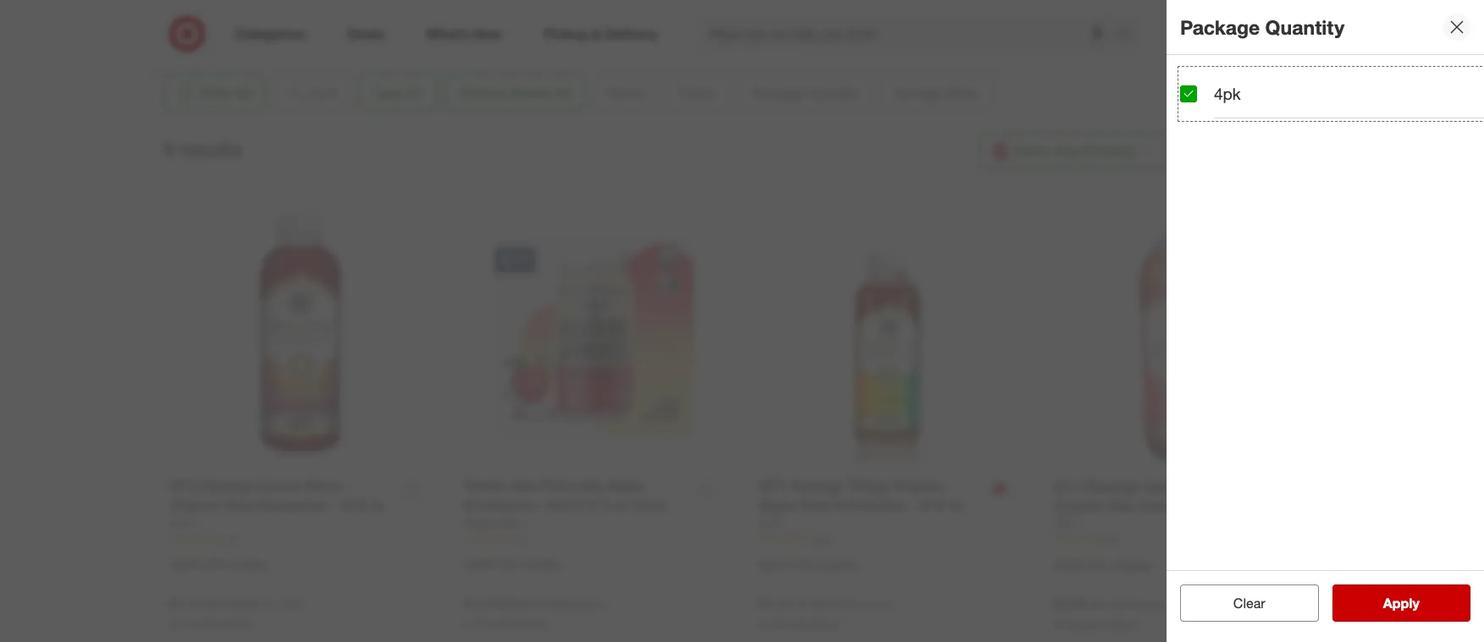 Task type: vqa. For each thing, say whether or not it's contained in the screenshot.
Allegra K Women'S Floral Embroidered Contrast Collar Elastic Waist Dress Yellow Medium image to
no



Task type: locate. For each thing, give the bounding box(es) containing it.
2 $4.19 ( $0.26 /fluid ounce ) at charlotte north from the left
[[759, 595, 893, 630]]

) down 10 link on the bottom left
[[602, 597, 606, 611]]

279 link
[[759, 532, 1019, 547]]

) down 141 link
[[300, 597, 303, 611]]

ounce down 279 'link'
[[857, 597, 889, 611]]

0 horizontal spatial )
[[300, 597, 303, 611]]

1 $4.19 from the left
[[169, 595, 202, 612]]

eligible for 279
[[819, 558, 856, 572]]

1 $0.26 from the left
[[209, 597, 238, 611]]

snap ebt eligible down 279
[[759, 558, 856, 572]]

( for 141
[[206, 597, 209, 611]]

at inside $10.59 ( $0.23 /fluid ounce ) at charlotte north
[[464, 618, 473, 630]]

eligible
[[230, 558, 267, 572], [524, 558, 561, 572], [819, 558, 856, 572], [1113, 559, 1151, 573]]

( inside $10.59 ( $0.23 /fluid ounce ) at charlotte north
[[508, 597, 511, 611]]

/fluid down 279
[[827, 597, 853, 611]]

3 ) from the left
[[889, 597, 893, 611]]

0 horizontal spatial $4.19
[[169, 595, 202, 612]]

) down 279 'link'
[[889, 597, 893, 611]]

$0.19
[[1093, 597, 1122, 612]]

eligible down 10
[[524, 558, 561, 572]]

(
[[206, 597, 209, 611], [508, 597, 511, 611], [795, 597, 798, 611], [1090, 597, 1093, 612]]

clear
[[1233, 595, 1265, 612]]

$10.59
[[464, 595, 504, 612]]

snap for 33
[[1053, 559, 1085, 573]]

search
[[1109, 27, 1149, 44]]

0 horizontal spatial $4.19 ( $0.26 /fluid ounce ) at charlotte north
[[169, 595, 303, 630]]

ounce right $0.19
[[1151, 597, 1184, 612]]

north
[[226, 618, 251, 630], [520, 618, 546, 630], [815, 618, 841, 630], [1109, 619, 1135, 631]]

$4.19 ( $0.26 /fluid ounce ) at charlotte north for 141
[[169, 595, 303, 630]]

) inside $10.59 ( $0.23 /fluid ounce ) at charlotte north
[[602, 597, 606, 611]]

ounce for 141
[[267, 597, 300, 611]]

33
[[1106, 534, 1117, 547]]

snap ebt eligible down the 141 on the bottom of page
[[169, 558, 267, 572]]

ebt down 279
[[793, 558, 815, 572]]

2 $0.26 from the left
[[798, 597, 827, 611]]

/fluid inside $8.89 ( $0.19 /fluid ounce at charlotte north
[[1122, 597, 1148, 612]]

results
[[179, 137, 242, 160]]

1 ) from the left
[[300, 597, 303, 611]]

package
[[1180, 15, 1260, 39]]

sponsored
[[1200, 40, 1250, 53]]

33 link
[[1053, 533, 1315, 548]]

( for 279
[[795, 597, 798, 611]]

eligible down the 33 in the right bottom of the page
[[1113, 559, 1151, 573]]

apply button
[[1332, 585, 1471, 622]]

charlotte inside $10.59 ( $0.23 /fluid ounce ) at charlotte north
[[475, 618, 517, 630]]

at inside $8.89 ( $0.19 /fluid ounce at charlotte north
[[1053, 619, 1062, 631]]

ounce right $0.23
[[570, 597, 602, 611]]

( inside $8.89 ( $0.19 /fluid ounce at charlotte north
[[1090, 597, 1093, 612]]

snap ebt eligible down the 33 in the right bottom of the page
[[1053, 559, 1151, 573]]

$0.26 down 279
[[798, 597, 827, 611]]

$4.19
[[169, 595, 202, 612], [759, 595, 792, 612]]

$8.89
[[1053, 596, 1086, 613]]

north for 279
[[815, 618, 841, 630]]

2 $4.19 from the left
[[759, 595, 792, 612]]

snap ebt eligible down 10
[[464, 558, 561, 572]]

ounce
[[267, 597, 300, 611], [570, 597, 602, 611], [857, 597, 889, 611], [1151, 597, 1184, 612]]

snap for 10
[[464, 558, 496, 572]]

4pk checkbox
[[1180, 85, 1197, 102]]

)
[[300, 597, 303, 611], [602, 597, 606, 611], [889, 597, 893, 611]]

( for 10
[[508, 597, 511, 611]]

0 horizontal spatial $0.26
[[209, 597, 238, 611]]

snap
[[169, 558, 201, 572], [464, 558, 496, 572], [759, 558, 790, 572], [1053, 559, 1085, 573]]

/fluid for 10
[[540, 597, 566, 611]]

ebt down 10
[[499, 558, 521, 572]]

eligible down 279
[[819, 558, 856, 572]]

10 link
[[464, 532, 725, 547]]

141 link
[[169, 532, 430, 547]]

eligible down the 141 on the bottom of page
[[230, 558, 267, 572]]

snap for 141
[[169, 558, 201, 572]]

package quantity dialog
[[1167, 0, 1484, 643]]

eligible for 10
[[524, 558, 561, 572]]

$4.19 ( $0.26 /fluid ounce ) at charlotte north down 279
[[759, 595, 893, 630]]

1 horizontal spatial )
[[602, 597, 606, 611]]

/fluid inside $10.59 ( $0.23 /fluid ounce ) at charlotte north
[[540, 597, 566, 611]]

$0.26 for 141
[[209, 597, 238, 611]]

ebt down the 141 on the bottom of page
[[204, 558, 226, 572]]

ebt for 141
[[204, 558, 226, 572]]

at
[[169, 618, 178, 630], [464, 618, 473, 630], [759, 618, 767, 630], [1053, 619, 1062, 631]]

north inside $10.59 ( $0.23 /fluid ounce ) at charlotte north
[[520, 618, 546, 630]]

1 horizontal spatial $4.19 ( $0.26 /fluid ounce ) at charlotte north
[[759, 595, 893, 630]]

ebt down the 33 in the right bottom of the page
[[1088, 559, 1110, 573]]

north inside $8.89 ( $0.19 /fluid ounce at charlotte north
[[1109, 619, 1135, 631]]

snap ebt eligible for 10
[[464, 558, 561, 572]]

/fluid right $10.59
[[540, 597, 566, 611]]

$0.26
[[209, 597, 238, 611], [798, 597, 827, 611]]

/fluid
[[238, 597, 264, 611], [540, 597, 566, 611], [827, 597, 853, 611], [1122, 597, 1148, 612]]

1 horizontal spatial $0.26
[[798, 597, 827, 611]]

2 horizontal spatial )
[[889, 597, 893, 611]]

$4.19 ( $0.26 /fluid ounce ) at charlotte north down the 141 on the bottom of page
[[169, 595, 303, 630]]

$4.19 ( $0.26 /fluid ounce ) at charlotte north
[[169, 595, 303, 630], [759, 595, 893, 630]]

advertisement region
[[234, 0, 1250, 40]]

/fluid right "$8.89"
[[1122, 597, 1148, 612]]

snap ebt eligible for 33
[[1053, 559, 1151, 573]]

2 ) from the left
[[602, 597, 606, 611]]

/fluid down the 141 on the bottom of page
[[238, 597, 264, 611]]

ebt for 279
[[793, 558, 815, 572]]

1 $4.19 ( $0.26 /fluid ounce ) at charlotte north from the left
[[169, 595, 303, 630]]

ounce down 141 link
[[267, 597, 300, 611]]

ebt
[[204, 558, 226, 572], [499, 558, 521, 572], [793, 558, 815, 572], [1088, 559, 1110, 573]]

snap ebt eligible
[[169, 558, 267, 572], [464, 558, 561, 572], [759, 558, 856, 572], [1053, 559, 1151, 573]]

ounce inside $10.59 ( $0.23 /fluid ounce ) at charlotte north
[[570, 597, 602, 611]]

$4.19 ( $0.26 /fluid ounce ) at charlotte north for 279
[[759, 595, 893, 630]]

$0.26 down the 141 on the bottom of page
[[209, 597, 238, 611]]

charlotte
[[181, 618, 223, 630], [475, 618, 517, 630], [770, 618, 812, 630], [1065, 619, 1107, 631]]

ounce inside $8.89 ( $0.19 /fluid ounce at charlotte north
[[1151, 597, 1184, 612]]

1 horizontal spatial $4.19
[[759, 595, 792, 612]]



Task type: describe. For each thing, give the bounding box(es) containing it.
ebt for 10
[[499, 558, 521, 572]]

10
[[516, 533, 528, 546]]

north for 10
[[520, 618, 546, 630]]

clear button
[[1180, 585, 1319, 622]]

eligible for 33
[[1113, 559, 1151, 573]]

$0.23
[[511, 597, 540, 611]]

charlotte inside $8.89 ( $0.19 /fluid ounce at charlotte north
[[1065, 619, 1107, 631]]

search button
[[1109, 15, 1149, 56]]

ounce for 33
[[1151, 597, 1184, 612]]

snap for 279
[[759, 558, 790, 572]]

4pk
[[1214, 84, 1241, 103]]

9
[[163, 137, 174, 160]]

ebt for 33
[[1088, 559, 1110, 573]]

141
[[222, 533, 239, 546]]

) for 141
[[300, 597, 303, 611]]

snap ebt eligible for 141
[[169, 558, 267, 572]]

eligible for 141
[[230, 558, 267, 572]]

quantity
[[1265, 15, 1345, 39]]

$8.89 ( $0.19 /fluid ounce at charlotte north
[[1053, 596, 1184, 631]]

$10.59 ( $0.23 /fluid ounce ) at charlotte north
[[464, 595, 606, 630]]

) for 10
[[602, 597, 606, 611]]

snap ebt eligible for 279
[[759, 558, 856, 572]]

What can we help you find? suggestions appear below search field
[[699, 15, 1120, 52]]

279
[[811, 533, 828, 546]]

at for 141
[[169, 618, 178, 630]]

$4.19 for 279
[[759, 595, 792, 612]]

at for 279
[[759, 618, 767, 630]]

9 results
[[163, 137, 242, 160]]

charlotte for 10
[[475, 618, 517, 630]]

$4.19 for 141
[[169, 595, 202, 612]]

ounce for 279
[[857, 597, 889, 611]]

north for 141
[[226, 618, 251, 630]]

/fluid for 279
[[827, 597, 853, 611]]

package quantity
[[1180, 15, 1345, 39]]

ounce for 10
[[570, 597, 602, 611]]

$0.26 for 279
[[798, 597, 827, 611]]

apply
[[1383, 595, 1419, 612]]

/fluid for 141
[[238, 597, 264, 611]]

) for 279
[[889, 597, 893, 611]]

( for 33
[[1090, 597, 1093, 612]]

charlotte for 279
[[770, 618, 812, 630]]

/fluid for 33
[[1122, 597, 1148, 612]]

at for 10
[[464, 618, 473, 630]]

charlotte for 141
[[181, 618, 223, 630]]



